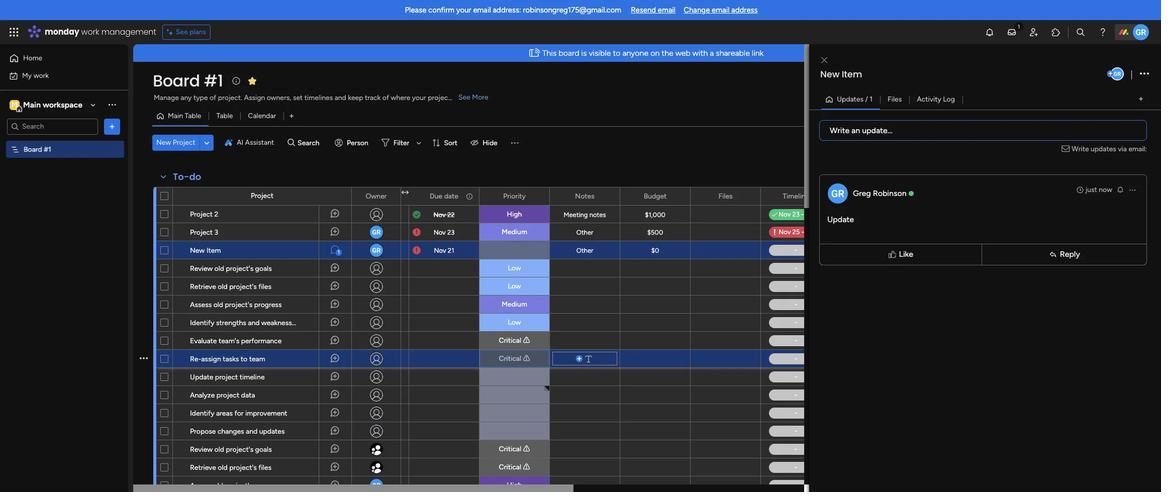Task type: locate. For each thing, give the bounding box(es) containing it.
propose
[[190, 427, 216, 436]]

options image
[[1141, 67, 1150, 81], [107, 121, 117, 132]]

files down propose changes and updates at the left bottom of page
[[259, 464, 272, 472]]

1 vertical spatial nov
[[434, 229, 446, 236]]

3 ⚠️️ from the top
[[523, 445, 530, 454]]

#1 down the search in workspace field
[[44, 145, 51, 154]]

0 horizontal spatial files
[[719, 192, 733, 200]]

manage any type of project. assign owners, set timelines and keep track of where your project stands.
[[154, 94, 475, 102]]

1 goals from the top
[[255, 265, 272, 273]]

medium
[[502, 228, 527, 236], [502, 300, 527, 309]]

Board #1 field
[[150, 69, 226, 92]]

new down project 3
[[190, 246, 205, 255]]

see more
[[459, 93, 489, 102]]

item inside field
[[842, 68, 863, 80]]

project left stands. on the top left of page
[[428, 94, 451, 102]]

1 horizontal spatial write
[[1072, 145, 1090, 153]]

1 assess old project's progress from the top
[[190, 301, 282, 309]]

files for files "button"
[[888, 95, 902, 103]]

add view image for activity log
[[1140, 96, 1144, 103]]

4 critical ⚠️️ from the top
[[499, 463, 530, 472]]

write
[[830, 125, 850, 135], [1072, 145, 1090, 153]]

1 horizontal spatial add view image
[[1140, 96, 1144, 103]]

assess for medium
[[190, 301, 212, 309]]

3 email from the left
[[712, 6, 730, 15]]

nov for nov 21
[[434, 247, 446, 254]]

project
[[173, 138, 196, 147], [251, 192, 274, 200], [190, 210, 213, 219], [190, 228, 213, 237]]

1 critical ⚠️️ from the top
[[499, 336, 530, 345]]

1 horizontal spatial to
[[613, 48, 621, 58]]

option
[[0, 140, 128, 142]]

critical ⚠️️
[[499, 336, 530, 345], [499, 355, 530, 363], [499, 445, 530, 454], [499, 463, 530, 472]]

main for main table
[[168, 112, 183, 120]]

identify for identify areas for improvement
[[190, 409, 215, 418]]

see more link
[[458, 93, 490, 103]]

1 email from the left
[[473, 6, 491, 15]]

see left plans
[[176, 28, 188, 36]]

assess old project's progress for medium
[[190, 301, 282, 309]]

1 vertical spatial files
[[259, 464, 272, 472]]

1 vertical spatial board
[[24, 145, 42, 154]]

project inside new project "button"
[[173, 138, 196, 147]]

1 medium from the top
[[502, 228, 527, 236]]

23
[[448, 229, 455, 236]]

calendar
[[248, 112, 276, 120]]

and up performance
[[248, 319, 260, 327]]

0 vertical spatial files
[[888, 95, 902, 103]]

1 review from the top
[[190, 265, 213, 273]]

select product image
[[9, 27, 19, 37]]

1 horizontal spatial new
[[190, 246, 205, 255]]

1 vertical spatial dapulse addbtn image
[[720, 358, 722, 362]]

Notes field
[[573, 191, 597, 202]]

other
[[577, 229, 594, 236], [577, 247, 594, 254]]

please
[[405, 6, 427, 15]]

$1,000
[[645, 211, 666, 219]]

to left "team"
[[241, 355, 248, 364]]

0 horizontal spatial main
[[23, 100, 41, 109]]

and for weaknesses
[[248, 319, 260, 327]]

email right change
[[712, 6, 730, 15]]

review down project 3
[[190, 265, 213, 273]]

1 image
[[1015, 21, 1024, 32]]

0 vertical spatial review
[[190, 265, 213, 273]]

no file image
[[721, 263, 730, 275], [721, 371, 730, 383]]

0 vertical spatial no file image
[[721, 244, 730, 256]]

to right visible
[[613, 48, 621, 58]]

3 critical from the top
[[499, 445, 522, 454]]

1 vertical spatial assess old project's progress
[[190, 482, 282, 490]]

new item down project 3
[[190, 246, 221, 255]]

main workspace
[[23, 100, 82, 109]]

see left more
[[459, 93, 471, 102]]

review
[[190, 265, 213, 273], [190, 446, 213, 454]]

table down any
[[185, 112, 201, 120]]

1 vertical spatial main
[[168, 112, 183, 120]]

0 vertical spatial board #1
[[153, 69, 223, 92]]

board #1 up any
[[153, 69, 223, 92]]

write left the via
[[1072, 145, 1090, 153]]

2 files from the top
[[259, 464, 272, 472]]

ai assistant
[[237, 138, 274, 147]]

robinson
[[873, 188, 907, 198]]

show board description image
[[230, 76, 242, 86]]

0 vertical spatial nov
[[434, 211, 446, 219]]

4 ⚠️️ from the top
[[523, 463, 530, 472]]

0 horizontal spatial see
[[176, 28, 188, 36]]

2 retrieve old project's files from the top
[[190, 464, 272, 472]]

1 horizontal spatial see
[[459, 93, 471, 102]]

sort button
[[428, 135, 464, 151]]

critical
[[499, 336, 522, 345], [499, 355, 522, 363], [499, 445, 522, 454], [499, 463, 522, 472]]

1 horizontal spatial #1
[[204, 69, 223, 92]]

identify for identify strengths and weaknesses
[[190, 319, 215, 327]]

2 horizontal spatial email
[[712, 6, 730, 15]]

0 vertical spatial updates
[[1091, 145, 1117, 153]]

2 critical from the top
[[499, 355, 522, 363]]

update for update
[[828, 215, 855, 224]]

Budget field
[[642, 191, 670, 202]]

2 vertical spatial project
[[217, 391, 240, 400]]

1 progress from the top
[[254, 301, 282, 309]]

board #1
[[153, 69, 223, 92], [24, 145, 51, 154]]

email
[[473, 6, 491, 15], [658, 6, 676, 15], [712, 6, 730, 15]]

2 vertical spatial no file image
[[721, 480, 730, 492]]

board #1 list box
[[0, 139, 128, 294]]

and left keep
[[335, 94, 346, 102]]

2 assess old project's progress from the top
[[190, 482, 282, 490]]

your right "where" on the top
[[412, 94, 426, 102]]

dapulse addbtn image
[[1108, 70, 1114, 77], [720, 358, 722, 362]]

assess for high
[[190, 482, 212, 490]]

0 vertical spatial other
[[577, 229, 594, 236]]

nov left 22
[[434, 211, 446, 219]]

0 vertical spatial retrieve old project's files
[[190, 283, 272, 291]]

1 horizontal spatial options image
[[1141, 67, 1150, 81]]

nov left 23
[[434, 229, 446, 236]]

1 horizontal spatial item
[[842, 68, 863, 80]]

1 vertical spatial review old project's goals
[[190, 446, 272, 454]]

1 horizontal spatial new item
[[821, 68, 863, 80]]

0 horizontal spatial your
[[412, 94, 426, 102]]

options image right greg robinson icon
[[1141, 67, 1150, 81]]

no file image
[[721, 244, 730, 256], [721, 353, 730, 365], [721, 480, 730, 492]]

2 goals from the top
[[255, 446, 272, 454]]

email right resend
[[658, 6, 676, 15]]

files up weaknesses
[[259, 283, 272, 291]]

Search in workspace field
[[21, 121, 84, 132]]

1 vertical spatial see
[[459, 93, 471, 102]]

identify up evaluate
[[190, 319, 215, 327]]

#1 up type
[[204, 69, 223, 92]]

close image
[[822, 57, 828, 64]]

help image
[[1098, 27, 1108, 37]]

1 vertical spatial high
[[507, 481, 522, 490]]

1 no file image from the top
[[721, 263, 730, 275]]

1 vertical spatial and
[[248, 319, 260, 327]]

retrieve old project's files
[[190, 283, 272, 291], [190, 464, 272, 472]]

web
[[676, 48, 691, 58]]

see plans button
[[162, 25, 211, 40]]

project
[[428, 94, 451, 102], [215, 373, 238, 382], [217, 391, 240, 400]]

timelines
[[305, 94, 333, 102]]

v2 search image
[[288, 137, 295, 148]]

0 vertical spatial new item
[[821, 68, 863, 80]]

manage
[[154, 94, 179, 102]]

0 horizontal spatial write
[[830, 125, 850, 135]]

like
[[900, 249, 914, 259]]

identify areas for improvement
[[190, 409, 287, 418]]

new down close image
[[821, 68, 840, 80]]

1 vertical spatial your
[[412, 94, 426, 102]]

1 no file image from the top
[[721, 244, 730, 256]]

1 horizontal spatial files
[[888, 95, 902, 103]]

$500
[[648, 229, 663, 236]]

no file image for update project timeline
[[721, 371, 730, 383]]

write for write updates via email:
[[1072, 145, 1090, 153]]

2 assess from the top
[[190, 482, 212, 490]]

retrieve old project's files for critical ⚠️️
[[190, 464, 272, 472]]

see inside button
[[176, 28, 188, 36]]

table
[[185, 112, 201, 120], [216, 112, 233, 120]]

project down update project timeline
[[217, 391, 240, 400]]

on
[[651, 48, 660, 58]]

0 horizontal spatial new item
[[190, 246, 221, 255]]

workspace options image
[[107, 100, 117, 110]]

0 vertical spatial work
[[81, 26, 99, 38]]

via
[[1119, 145, 1128, 153]]

1 vertical spatial add view image
[[290, 112, 294, 120]]

1 horizontal spatial updates
[[1091, 145, 1117, 153]]

3 low from the top
[[508, 318, 521, 327]]

retrieve old project's files for low
[[190, 283, 272, 291]]

board down the search in workspace field
[[24, 145, 42, 154]]

0 vertical spatial project
[[428, 94, 451, 102]]

0 horizontal spatial email
[[473, 6, 491, 15]]

this  board is visible to anyone on the web with a shareable link
[[543, 48, 764, 58]]

1 identify from the top
[[190, 319, 215, 327]]

To-do field
[[170, 170, 204, 184]]

resend
[[631, 6, 656, 15]]

work right my
[[34, 71, 49, 80]]

assess old project's progress
[[190, 301, 282, 309], [190, 482, 282, 490]]

notes
[[576, 192, 595, 200]]

2 vertical spatial and
[[246, 427, 258, 436]]

main for main workspace
[[23, 100, 41, 109]]

retrieve old project's files up strengths
[[190, 283, 272, 291]]

files inside "button"
[[888, 95, 902, 103]]

angle down image
[[204, 139, 209, 147]]

retrieve
[[190, 283, 216, 291], [190, 464, 216, 472]]

main right workspace image
[[23, 100, 41, 109]]

item up updates
[[842, 68, 863, 80]]

2 retrieve from the top
[[190, 464, 216, 472]]

1 retrieve old project's files from the top
[[190, 283, 272, 291]]

new item down close image
[[821, 68, 863, 80]]

2 high from the top
[[507, 481, 522, 490]]

1 vertical spatial retrieve old project's files
[[190, 464, 272, 472]]

meeting
[[564, 211, 588, 219]]

email left address: on the left of page
[[473, 6, 491, 15]]

evaluate team's performance
[[190, 337, 282, 346]]

1 horizontal spatial 1
[[870, 95, 873, 103]]

and
[[335, 94, 346, 102], [248, 319, 260, 327], [246, 427, 258, 436]]

invite members image
[[1030, 27, 1040, 37]]

and right changes
[[246, 427, 258, 436]]

files for low
[[259, 283, 272, 291]]

0 vertical spatial assess old project's progress
[[190, 301, 282, 309]]

1 table from the left
[[185, 112, 201, 120]]

of
[[210, 94, 216, 102], [383, 94, 389, 102]]

filter button
[[378, 135, 425, 151]]

confirm
[[429, 6, 455, 15]]

4 critical from the top
[[499, 463, 522, 472]]

Search field
[[295, 136, 325, 150]]

1 vertical spatial write
[[1072, 145, 1090, 153]]

where
[[391, 94, 411, 102]]

2 no file image from the top
[[721, 353, 730, 365]]

2 identify from the top
[[190, 409, 215, 418]]

0 vertical spatial low
[[508, 264, 521, 273]]

review old project's goals
[[190, 265, 272, 273], [190, 446, 272, 454]]

0 horizontal spatial item
[[207, 246, 221, 255]]

add view image
[[1140, 96, 1144, 103], [290, 112, 294, 120]]

0 vertical spatial no file image
[[721, 263, 730, 275]]

0 vertical spatial board
[[153, 69, 200, 92]]

is
[[582, 48, 587, 58]]

1 horizontal spatial update
[[828, 215, 855, 224]]

0 vertical spatial main
[[23, 100, 41, 109]]

update...
[[863, 125, 893, 135]]

retrieve for low
[[190, 283, 216, 291]]

0 vertical spatial new
[[821, 68, 840, 80]]

Files field
[[716, 191, 736, 202]]

2 review old project's goals from the top
[[190, 446, 272, 454]]

1 vertical spatial review
[[190, 446, 213, 454]]

resend email link
[[631, 6, 676, 15]]

updates left the via
[[1091, 145, 1117, 153]]

v2 overdue deadline image
[[413, 228, 421, 237]]

your right confirm
[[457, 6, 472, 15]]

0 vertical spatial and
[[335, 94, 346, 102]]

2 table from the left
[[216, 112, 233, 120]]

0 vertical spatial assess
[[190, 301, 212, 309]]

assess old project's progress for high
[[190, 482, 282, 490]]

greg robinson image
[[1134, 24, 1150, 40]]

1 ⚠️️ from the top
[[523, 336, 530, 345]]

update up analyze on the left bottom of the page
[[190, 373, 213, 382]]

options image down workspace options image at the left of page
[[107, 121, 117, 132]]

1 horizontal spatial dapulse addbtn image
[[1108, 70, 1114, 77]]

low
[[508, 264, 521, 273], [508, 282, 521, 291], [508, 318, 521, 327]]

1 vertical spatial files
[[719, 192, 733, 200]]

1 horizontal spatial main
[[168, 112, 183, 120]]

nov left the 21
[[434, 247, 446, 254]]

v2 expand column image
[[402, 189, 409, 197]]

item down 3
[[207, 246, 221, 255]]

0 vertical spatial retrieve
[[190, 283, 216, 291]]

1 vertical spatial identify
[[190, 409, 215, 418]]

board #1 down the search in workspace field
[[24, 145, 51, 154]]

arrow down image
[[413, 137, 425, 149]]

work right monday
[[81, 26, 99, 38]]

2 horizontal spatial new
[[821, 68, 840, 80]]

m
[[12, 100, 18, 109]]

write updates via email:
[[1072, 145, 1148, 153]]

1 vertical spatial work
[[34, 71, 49, 80]]

write left the an
[[830, 125, 850, 135]]

1 vertical spatial project
[[215, 373, 238, 382]]

updates down improvement
[[259, 427, 285, 436]]

0 horizontal spatial add view image
[[290, 112, 294, 120]]

link
[[752, 48, 764, 58]]

new down main table button
[[156, 138, 171, 147]]

files inside field
[[719, 192, 733, 200]]

0 vertical spatial 1
[[870, 95, 873, 103]]

review old project's goals down 3
[[190, 265, 272, 273]]

update down greg
[[828, 215, 855, 224]]

1 vertical spatial new
[[156, 138, 171, 147]]

1 vertical spatial #1
[[44, 145, 51, 154]]

1 horizontal spatial work
[[81, 26, 99, 38]]

new
[[821, 68, 840, 80], [156, 138, 171, 147], [190, 246, 205, 255]]

notifications image
[[985, 27, 995, 37]]

0 vertical spatial review old project's goals
[[190, 265, 272, 273]]

workspace image
[[10, 99, 20, 110]]

main inside workspace selection 'element'
[[23, 100, 41, 109]]

board
[[559, 48, 580, 58]]

of right track
[[383, 94, 389, 102]]

2 review from the top
[[190, 446, 213, 454]]

nov for nov 23
[[434, 229, 446, 236]]

0 horizontal spatial update
[[190, 373, 213, 382]]

work inside button
[[34, 71, 49, 80]]

add view image down set
[[290, 112, 294, 120]]

2 vertical spatial nov
[[434, 247, 446, 254]]

3 critical ⚠️️ from the top
[[499, 445, 530, 454]]

project down re-assign tasks to team
[[215, 373, 238, 382]]

an
[[852, 125, 861, 135]]

due date
[[430, 192, 459, 200]]

0 vertical spatial item
[[842, 68, 863, 80]]

2 medium from the top
[[502, 300, 527, 309]]

1 files from the top
[[259, 283, 272, 291]]

to-do
[[173, 170, 201, 183]]

table down project.
[[216, 112, 233, 120]]

0 horizontal spatial dapulse addbtn image
[[720, 358, 722, 362]]

strengths
[[216, 319, 246, 327]]

2
[[215, 210, 218, 219]]

see for see plans
[[176, 28, 188, 36]]

write an update... button
[[820, 120, 1148, 141]]

files
[[259, 283, 272, 291], [259, 464, 272, 472]]

add view image up email:
[[1140, 96, 1144, 103]]

table button
[[209, 108, 241, 124]]

write inside button
[[830, 125, 850, 135]]

of right type
[[210, 94, 216, 102]]

reply
[[1061, 249, 1081, 259]]

main down manage
[[168, 112, 183, 120]]

0 horizontal spatial table
[[185, 112, 201, 120]]

2 no file image from the top
[[721, 371, 730, 383]]

review old project's goals down changes
[[190, 446, 272, 454]]

0 vertical spatial write
[[830, 125, 850, 135]]

1 vertical spatial options image
[[107, 121, 117, 132]]

1 vertical spatial retrieve
[[190, 464, 216, 472]]

1 horizontal spatial table
[[216, 112, 233, 120]]

0 horizontal spatial #1
[[44, 145, 51, 154]]

new item inside field
[[821, 68, 863, 80]]

plans
[[190, 28, 206, 36]]

2 email from the left
[[658, 6, 676, 15]]

2 progress from the top
[[254, 482, 282, 490]]

1 vertical spatial board #1
[[24, 145, 51, 154]]

v2 done deadline image
[[413, 210, 421, 220]]

0 vertical spatial high
[[507, 210, 522, 219]]

review down 'propose'
[[190, 446, 213, 454]]

1 horizontal spatial email
[[658, 6, 676, 15]]

main inside button
[[168, 112, 183, 120]]

board up any
[[153, 69, 200, 92]]

1 retrieve from the top
[[190, 283, 216, 291]]

#1 inside list box
[[44, 145, 51, 154]]

1 vertical spatial 1
[[338, 249, 340, 255]]

1 assess from the top
[[190, 301, 212, 309]]

see plans
[[176, 28, 206, 36]]

new project
[[156, 138, 196, 147]]

re-
[[190, 355, 201, 364]]

0 vertical spatial add view image
[[1140, 96, 1144, 103]]

identify down analyze on the left bottom of the page
[[190, 409, 215, 418]]

update for update project timeline
[[190, 373, 213, 382]]

retrieve old project's files down changes
[[190, 464, 272, 472]]



Task type: describe. For each thing, give the bounding box(es) containing it.
v2 overdue deadline image
[[413, 246, 421, 255]]

Due date field
[[428, 191, 461, 202]]

1 high from the top
[[507, 210, 522, 219]]

email for change email address
[[712, 6, 730, 15]]

1 horizontal spatial your
[[457, 6, 472, 15]]

meeting notes
[[564, 211, 606, 219]]

identify strengths and weaknesses
[[190, 319, 299, 327]]

new inside new project "button"
[[156, 138, 171, 147]]

nov 21
[[434, 247, 454, 254]]

retrieve for critical ⚠️️
[[190, 464, 216, 472]]

email for resend email
[[658, 6, 676, 15]]

ai
[[237, 138, 243, 147]]

remove from favorites image
[[247, 76, 257, 86]]

reminder image
[[1117, 185, 1125, 193]]

timeline
[[240, 373, 265, 382]]

my work
[[22, 71, 49, 80]]

monday work management
[[45, 26, 156, 38]]

0 vertical spatial #1
[[204, 69, 223, 92]]

changes
[[218, 427, 244, 436]]

/
[[866, 95, 868, 103]]

reply button
[[985, 246, 1145, 263]]

any
[[181, 94, 192, 102]]

greg robinson link
[[853, 188, 907, 198]]

main table
[[168, 112, 201, 120]]

this
[[543, 48, 557, 58]]

visible
[[589, 48, 611, 58]]

envelope o image
[[1062, 144, 1072, 154]]

New Item field
[[818, 68, 1106, 81]]

0 horizontal spatial to
[[241, 355, 248, 364]]

team's
[[219, 337, 239, 346]]

Timeline field
[[781, 191, 812, 202]]

with
[[693, 48, 708, 58]]

1 horizontal spatial board #1
[[153, 69, 223, 92]]

0 horizontal spatial options image
[[107, 121, 117, 132]]

updates / 1
[[837, 95, 873, 103]]

for
[[235, 409, 244, 418]]

and for updates
[[246, 427, 258, 436]]

my
[[22, 71, 32, 80]]

analyze
[[190, 391, 215, 400]]

assign
[[244, 94, 265, 102]]

1 critical from the top
[[499, 336, 522, 345]]

address
[[732, 6, 758, 15]]

now
[[1100, 185, 1113, 194]]

add view image for calendar
[[290, 112, 294, 120]]

menu image
[[510, 138, 520, 148]]

due
[[430, 192, 443, 200]]

project for timeline
[[215, 373, 238, 382]]

notes
[[590, 211, 606, 219]]

just now link
[[1077, 185, 1113, 195]]

inbox image
[[1007, 27, 1017, 37]]

Owner field
[[363, 191, 390, 202]]

board inside list box
[[24, 145, 42, 154]]

dapulse checkmark sign image
[[773, 209, 778, 221]]

3 no file image from the top
[[721, 480, 730, 492]]

date
[[444, 192, 459, 200]]

write for write an update...
[[830, 125, 850, 135]]

files for files field
[[719, 192, 733, 200]]

work for monday
[[81, 26, 99, 38]]

data
[[241, 391, 255, 400]]

propose changes and updates
[[190, 427, 285, 436]]

just
[[1086, 185, 1098, 194]]

project.
[[218, 94, 242, 102]]

person
[[347, 139, 369, 147]]

greg robinson image
[[1111, 67, 1125, 80]]

0 horizontal spatial 1
[[338, 249, 340, 255]]

monday
[[45, 26, 79, 38]]

updates
[[837, 95, 864, 103]]

1 low from the top
[[508, 264, 521, 273]]

track
[[365, 94, 381, 102]]

see for see more
[[459, 93, 471, 102]]

address:
[[493, 6, 521, 15]]

workspace
[[43, 100, 82, 109]]

stands.
[[453, 94, 475, 102]]

search everything image
[[1076, 27, 1086, 37]]

table inside main table button
[[185, 112, 201, 120]]

log
[[944, 95, 956, 103]]

project for data
[[217, 391, 240, 400]]

update project timeline
[[190, 373, 265, 382]]

performance
[[241, 337, 282, 346]]

priority
[[504, 192, 526, 200]]

column information image
[[466, 192, 474, 200]]

$0
[[652, 247, 660, 254]]

0 vertical spatial to
[[613, 48, 621, 58]]

apps image
[[1052, 27, 1062, 37]]

0 vertical spatial dapulse addbtn image
[[1108, 70, 1114, 77]]

0 horizontal spatial updates
[[259, 427, 285, 436]]

budget
[[644, 192, 667, 200]]

options image
[[1129, 186, 1137, 194]]

table inside table button
[[216, 112, 233, 120]]

new project button
[[152, 135, 200, 151]]

calendar button
[[241, 108, 284, 124]]

project for project 3
[[190, 228, 213, 237]]

1 review old project's goals from the top
[[190, 265, 272, 273]]

1 of from the left
[[210, 94, 216, 102]]

2 of from the left
[[383, 94, 389, 102]]

1 horizontal spatial board
[[153, 69, 200, 92]]

animation image
[[526, 45, 543, 61]]

team
[[249, 355, 265, 364]]

shareable
[[716, 48, 750, 58]]

project 2
[[190, 210, 218, 219]]

owners,
[[267, 94, 291, 102]]

nov for nov 22
[[434, 211, 446, 219]]

files for critical ⚠️️
[[259, 464, 272, 472]]

2 vertical spatial new
[[190, 246, 205, 255]]

filter
[[394, 139, 410, 147]]

like button
[[822, 239, 980, 270]]

my work button
[[6, 68, 108, 84]]

22
[[448, 211, 455, 219]]

tasks
[[223, 355, 239, 364]]

activity log
[[917, 95, 956, 103]]

project for project 2
[[190, 210, 213, 219]]

21
[[448, 247, 454, 254]]

progress for high
[[254, 482, 282, 490]]

2 low from the top
[[508, 282, 521, 291]]

1 vertical spatial new item
[[190, 246, 221, 255]]

2 ⚠️️ from the top
[[523, 355, 530, 363]]

email:
[[1129, 145, 1148, 153]]

board #1 inside list box
[[24, 145, 51, 154]]

type
[[194, 94, 208, 102]]

greg robinson
[[853, 188, 907, 198]]

nov 22
[[434, 211, 455, 219]]

2 critical ⚠️️ from the top
[[499, 355, 530, 363]]

activity
[[917, 95, 942, 103]]

progress for medium
[[254, 301, 282, 309]]

1 vertical spatial item
[[207, 246, 221, 255]]

1 other from the top
[[577, 229, 594, 236]]

sort
[[444, 139, 458, 147]]

greg
[[853, 188, 871, 198]]

evaluate
[[190, 337, 217, 346]]

activity log button
[[910, 91, 963, 107]]

no file image for review old project's goals
[[721, 263, 730, 275]]

Priority field
[[501, 191, 529, 202]]

anyone
[[623, 48, 649, 58]]

new inside new item field
[[821, 68, 840, 80]]

project for project
[[251, 192, 274, 200]]

just now
[[1086, 185, 1113, 194]]

workspace selection element
[[10, 99, 84, 112]]

2 other from the top
[[577, 247, 594, 254]]

home button
[[6, 50, 108, 66]]

please confirm your email address: robinsongreg175@gmail.com
[[405, 6, 622, 15]]

to-
[[173, 170, 189, 183]]

the
[[662, 48, 674, 58]]

person button
[[331, 135, 375, 151]]

improvement
[[245, 409, 287, 418]]

ai logo image
[[225, 139, 233, 147]]

assign
[[201, 355, 221, 364]]

keep
[[348, 94, 363, 102]]

change email address
[[684, 6, 758, 15]]

0 vertical spatial options image
[[1141, 67, 1150, 81]]

3
[[215, 228, 218, 237]]

write an update...
[[830, 125, 893, 135]]

work for my
[[34, 71, 49, 80]]

do
[[189, 170, 201, 183]]



Task type: vqa. For each thing, say whether or not it's contained in the screenshot.
the bottom Board #1
yes



